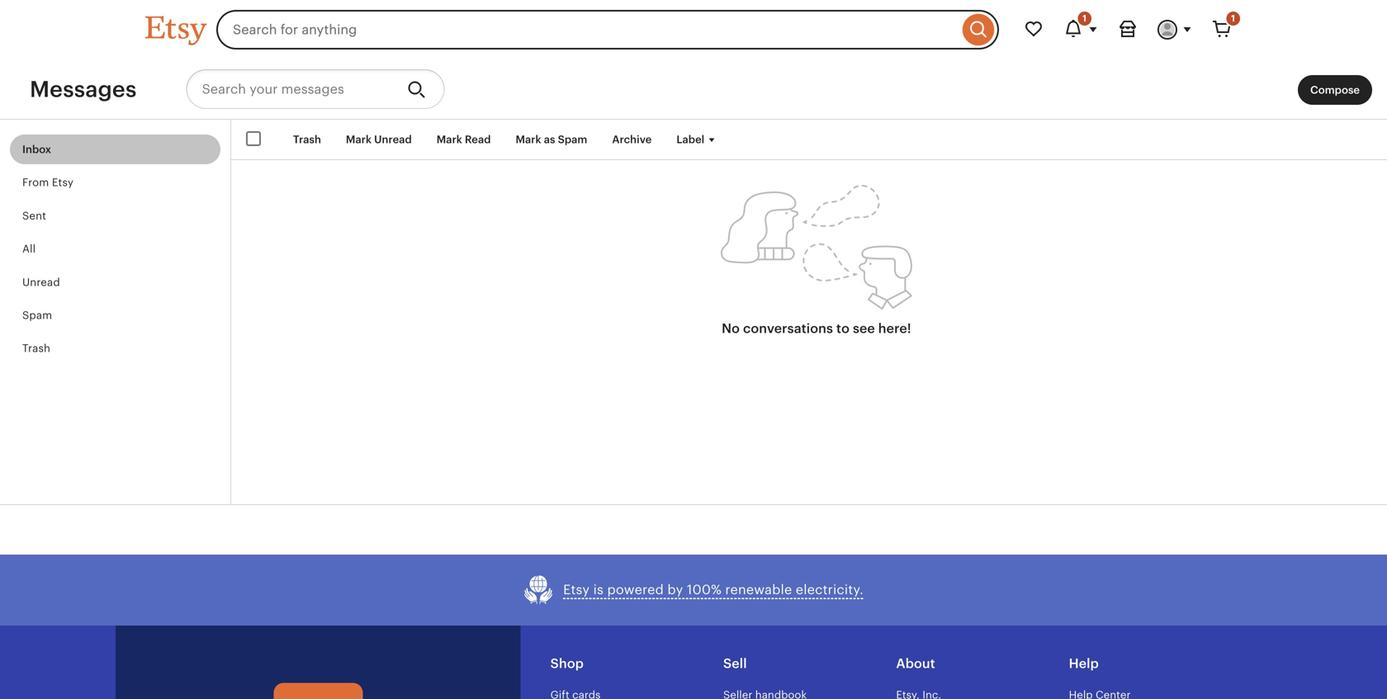 Task type: vqa. For each thing, say whether or not it's contained in the screenshot.
From Etsy Link
yes



Task type: describe. For each thing, give the bounding box(es) containing it.
renewable
[[725, 583, 792, 598]]

compose
[[1311, 84, 1360, 96]]

1 vertical spatial trash
[[22, 342, 50, 355]]

1 button
[[1054, 10, 1108, 50]]

sell
[[723, 656, 747, 671]]

all link
[[10, 234, 220, 264]]

archive
[[612, 133, 652, 146]]

unread link
[[10, 267, 220, 297]]

read
[[465, 133, 491, 146]]

mark for mark read
[[437, 133, 462, 146]]

archive button
[[600, 125, 664, 155]]

mark for mark as spam
[[516, 133, 541, 146]]

etsy is powered by 100% renewable electricity.
[[563, 583, 864, 598]]

shop
[[551, 656, 584, 671]]

1 vertical spatial spam
[[22, 309, 52, 322]]

inbox link
[[10, 135, 220, 164]]

no
[[722, 321, 740, 336]]

about
[[896, 656, 935, 671]]

1 inside popup button
[[1083, 13, 1087, 24]]

from
[[22, 176, 49, 189]]

etsy is powered by 100% renewable electricity. button
[[524, 575, 864, 606]]

trash inside button
[[293, 133, 321, 146]]

spam link
[[10, 301, 220, 330]]

etsy inside button
[[563, 583, 590, 598]]

1 link
[[1202, 10, 1242, 50]]

from etsy
[[22, 176, 73, 189]]

unread inside button
[[374, 133, 412, 146]]

sent link
[[10, 201, 220, 231]]

banner containing 1
[[116, 0, 1272, 59]]

see
[[853, 321, 875, 336]]

mark as spam button
[[503, 125, 600, 155]]

from etsy link
[[10, 168, 220, 198]]

page 1 image
[[721, 185, 912, 311]]

2 1 from the left
[[1232, 13, 1235, 24]]

0 horizontal spatial etsy
[[52, 176, 73, 189]]

inbox
[[22, 143, 51, 156]]

trash button
[[281, 125, 334, 155]]

label button
[[664, 125, 732, 155]]

to
[[837, 321, 850, 336]]



Task type: locate. For each thing, give the bounding box(es) containing it.
label
[[677, 133, 705, 146]]

1 1 from the left
[[1083, 13, 1087, 24]]

unread down all
[[22, 276, 60, 288]]

etsy left is
[[563, 583, 590, 598]]

2 mark from the left
[[437, 133, 462, 146]]

no conversations to see here!
[[722, 321, 912, 336]]

1 horizontal spatial unread
[[374, 133, 412, 146]]

mark read button
[[424, 125, 503, 155]]

etsy right from
[[52, 176, 73, 189]]

0 horizontal spatial spam
[[22, 309, 52, 322]]

100%
[[687, 583, 722, 598]]

is
[[593, 583, 604, 598]]

1 horizontal spatial etsy
[[563, 583, 590, 598]]

etsy
[[52, 176, 73, 189], [563, 583, 590, 598]]

1 vertical spatial etsy
[[563, 583, 590, 598]]

0 vertical spatial trash
[[293, 133, 321, 146]]

none search field inside "banner"
[[216, 10, 999, 50]]

2 horizontal spatial mark
[[516, 133, 541, 146]]

compose button
[[1298, 75, 1372, 105]]

as
[[544, 133, 555, 146]]

mark left read
[[437, 133, 462, 146]]

unread inside "link"
[[22, 276, 60, 288]]

unread left mark read
[[374, 133, 412, 146]]

mark read
[[437, 133, 491, 146]]

trash link
[[10, 334, 220, 364]]

mark as spam
[[516, 133, 587, 146]]

spam right as
[[558, 133, 587, 146]]

0 horizontal spatial mark
[[346, 133, 372, 146]]

1 horizontal spatial 1
[[1232, 13, 1235, 24]]

0 horizontal spatial 1
[[1083, 13, 1087, 24]]

trash
[[293, 133, 321, 146], [22, 342, 50, 355]]

1 vertical spatial unread
[[22, 276, 60, 288]]

Search for anything text field
[[216, 10, 959, 50]]

1 mark from the left
[[346, 133, 372, 146]]

all
[[22, 243, 36, 255]]

mark inside mark as spam button
[[516, 133, 541, 146]]

spam
[[558, 133, 587, 146], [22, 309, 52, 322]]

mark inside mark unread button
[[346, 133, 372, 146]]

0 vertical spatial etsy
[[52, 176, 73, 189]]

mark left as
[[516, 133, 541, 146]]

mark for mark unread
[[346, 133, 372, 146]]

messages
[[30, 76, 137, 102]]

0 horizontal spatial unread
[[22, 276, 60, 288]]

unread
[[374, 133, 412, 146], [22, 276, 60, 288]]

mark inside mark read button
[[437, 133, 462, 146]]

mark
[[346, 133, 372, 146], [437, 133, 462, 146], [516, 133, 541, 146]]

spam down all
[[22, 309, 52, 322]]

1 horizontal spatial trash
[[293, 133, 321, 146]]

help
[[1069, 656, 1099, 671]]

mark unread button
[[334, 125, 424, 155]]

banner
[[116, 0, 1272, 59]]

conversations
[[743, 321, 833, 336]]

None search field
[[216, 10, 999, 50]]

Search your messages text field
[[186, 69, 394, 109]]

0 vertical spatial spam
[[558, 133, 587, 146]]

0 vertical spatial unread
[[374, 133, 412, 146]]

powered
[[607, 583, 664, 598]]

electricity.
[[796, 583, 864, 598]]

mark right 'trash' button
[[346, 133, 372, 146]]

1
[[1083, 13, 1087, 24], [1232, 13, 1235, 24]]

sent
[[22, 210, 46, 222]]

1 horizontal spatial mark
[[437, 133, 462, 146]]

spam inside button
[[558, 133, 587, 146]]

0 horizontal spatial trash
[[22, 342, 50, 355]]

by
[[668, 583, 683, 598]]

here!
[[878, 321, 912, 336]]

1 horizontal spatial spam
[[558, 133, 587, 146]]

3 mark from the left
[[516, 133, 541, 146]]

mark unread
[[346, 133, 412, 146]]



